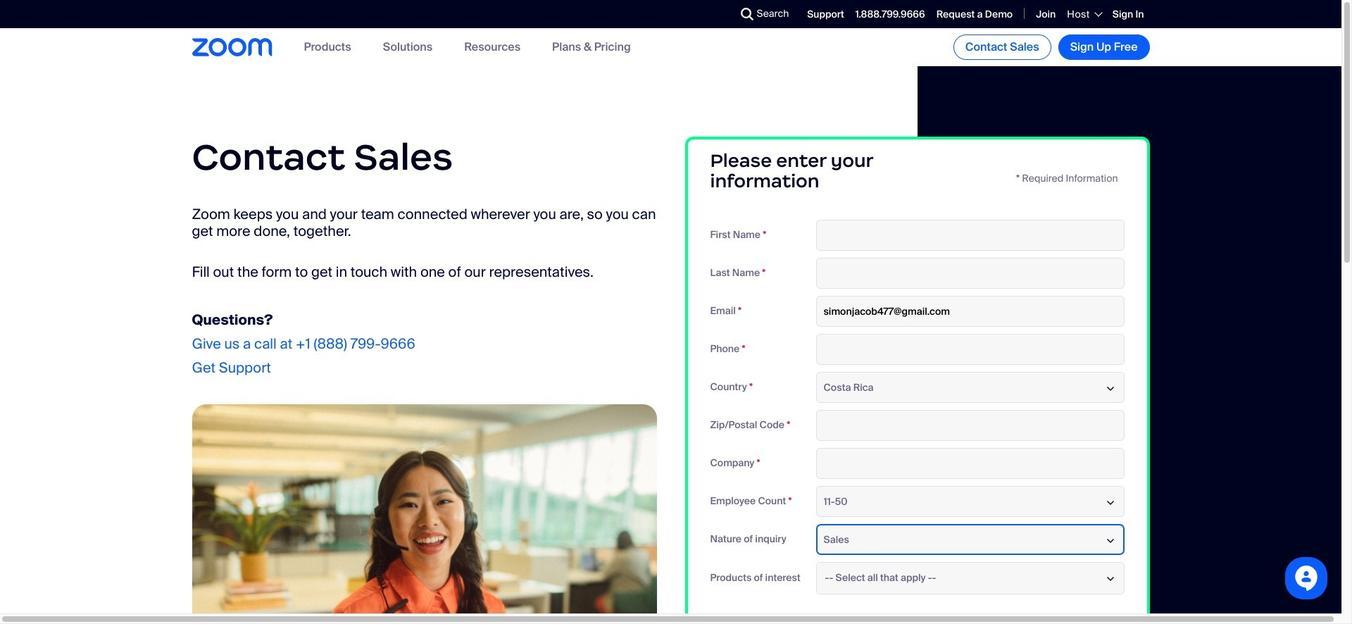 Task type: vqa. For each thing, say whether or not it's contained in the screenshot.
Get Started link
no



Task type: locate. For each thing, give the bounding box(es) containing it.
search image
[[741, 8, 753, 20]]

customer support agent image
[[192, 404, 657, 624]]

search image
[[741, 8, 753, 20]]

None text field
[[816, 448, 1125, 479]]

email@yourcompany.com text field
[[816, 296, 1125, 327]]

zoom logo image
[[192, 38, 272, 56]]

None text field
[[816, 220, 1125, 251], [816, 258, 1125, 289], [816, 334, 1125, 365], [816, 410, 1125, 441], [816, 220, 1125, 251], [816, 258, 1125, 289], [816, 334, 1125, 365], [816, 410, 1125, 441]]

None search field
[[689, 3, 744, 25]]



